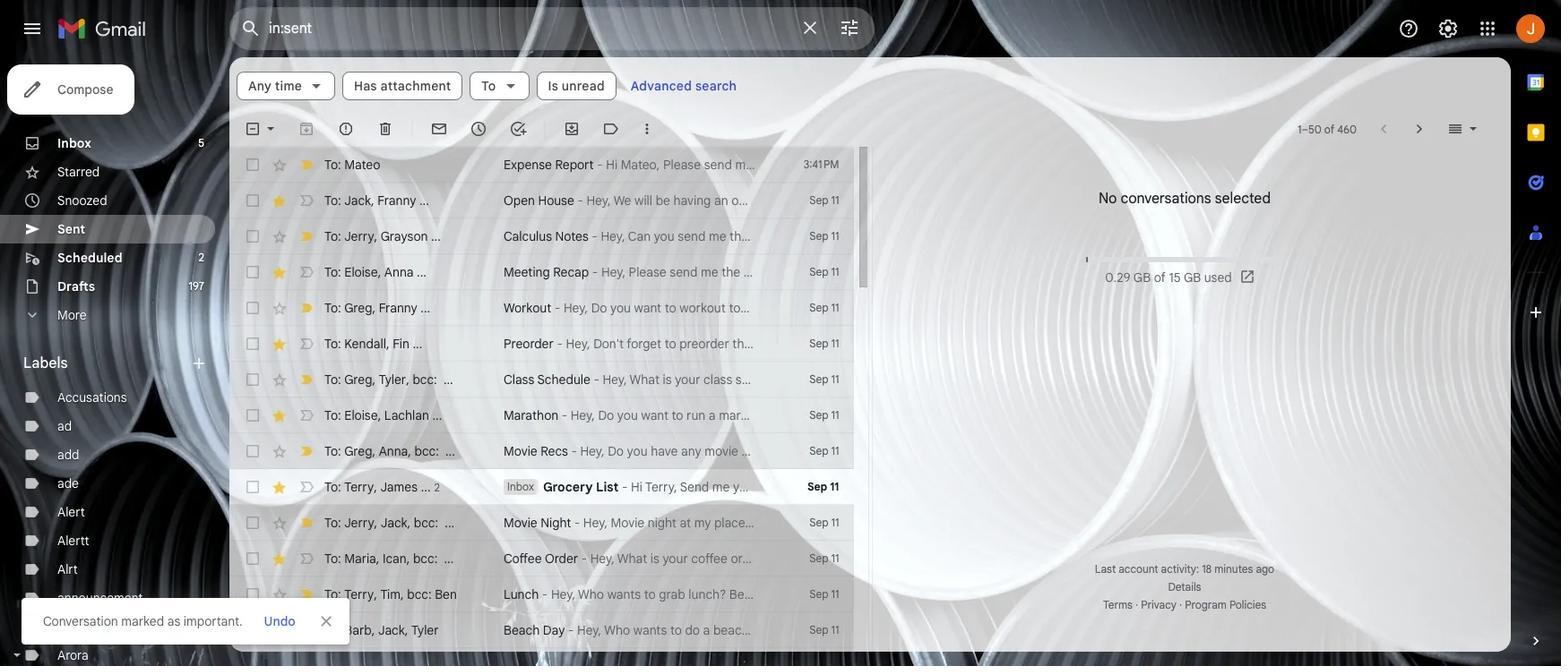 Task type: vqa. For each thing, say whether or not it's contained in the screenshot.


Task type: describe. For each thing, give the bounding box(es) containing it.
is
[[548, 78, 558, 94]]

regards,
[[771, 551, 821, 567]]

to: greg , franny ...
[[324, 300, 430, 316]]

- right report
[[597, 157, 603, 173]]

sep for movie recs - hey, do you have any movie recommendations? thanks, jeremy
[[809, 444, 828, 458]]

11 for beach day - hey, who wants to do a beach day? best, jer
[[831, 624, 839, 637]]

to: for to: greg , anna , bcc : ...
[[324, 444, 341, 460]]

5 row from the top
[[229, 290, 854, 326]]

movie for movie night - hey, movie night at my place tomorrow. cheers, jeremy
[[504, 515, 537, 531]]

labels heading
[[23, 355, 190, 373]]

best, right the day?
[[783, 623, 811, 639]]

policies
[[1229, 599, 1266, 612]]

you left have on the left
[[627, 444, 648, 460]]

11 for workout - hey, do you want to workout tonight? best, jer
[[831, 301, 839, 315]]

what for hey, what is your coffee order? regards, jeremy
[[617, 551, 647, 567]]

scheduled link
[[57, 250, 122, 266]]

have
[[651, 444, 678, 460]]

labels navigation
[[0, 57, 229, 667]]

on
[[802, 193, 816, 209]]

advanced
[[631, 78, 692, 94]]

beach
[[713, 623, 749, 639]]

sep 11 for movie night - hey, movie night at my place tomorrow. cheers, jeremy
[[809, 516, 839, 530]]

Search mail text field
[[269, 20, 789, 38]]

- right notes
[[592, 229, 598, 245]]

order
[[545, 551, 578, 567]]

bcc for anna
[[414, 444, 436, 460]]

can
[[628, 229, 651, 245]]

best, up november?
[[797, 372, 826, 388]]

privacy link
[[1141, 599, 1177, 612]]

do
[[685, 623, 700, 639]]

open house - hey, we will be having an open house on 10/21. cheers, jeremy
[[504, 193, 942, 209]]

- right the recs
[[571, 444, 577, 460]]

to: for to: terry , tim , bcc : ben
[[324, 587, 341, 603]]

sep for meeting recap - hey, please send me the meeting recap. thanks, jer
[[809, 265, 828, 279]]

11 for marathon - hey, do you want to run a marathon in november? best, jeremy
[[831, 409, 839, 422]]

ben
[[435, 587, 457, 603]]

best, down order?
[[729, 587, 758, 603]]

2 gb from the left
[[1184, 270, 1201, 286]]

more button
[[0, 301, 215, 330]]

to: for to: jerry , grayson ...
[[324, 229, 341, 245]]

to: eloise , anna ...
[[324, 264, 426, 280]]

to right forget
[[665, 336, 676, 352]]

jer right list.
[[878, 479, 896, 496]]

sep 11 for open house - hey, we will be having an open house on 10/21. cheers, jeremy
[[809, 194, 839, 207]]

0 vertical spatial wants
[[607, 587, 641, 603]]

13 row from the top
[[229, 577, 854, 613]]

hey, right the recs
[[580, 444, 605, 460]]

settings image
[[1437, 18, 1459, 39]]

list
[[596, 479, 619, 496]]

workout - hey, do you want to workout tonight? best, jer
[[504, 300, 829, 316]]

bcc for jack
[[414, 515, 435, 531]]

11 row from the top
[[229, 505, 897, 541]]

to: for to: terry , james ... 2
[[324, 479, 341, 495]]

will
[[634, 193, 652, 209]]

snooze image
[[470, 120, 487, 138]]

what for hey, what is your class schedule? best, jeremy
[[630, 372, 660, 388]]

hey, left don't
[[566, 336, 590, 352]]

conversation
[[43, 614, 118, 630]]

1 vertical spatial send
[[670, 264, 698, 280]]

hey, left please
[[601, 264, 625, 280]]

anna for ...
[[384, 264, 414, 280]]

sep for lunch - hey, who wants to grab lunch? best, jer
[[809, 588, 828, 601]]

- right day
[[568, 623, 574, 639]]

coffee
[[691, 551, 728, 567]]

coffee order - hey, what is your coffee order? regards, jeremy
[[504, 551, 866, 567]]

sep 11 for class schedule - hey, what is your class schedule? best, jeremy
[[809, 373, 839, 386]]

notes
[[555, 229, 589, 245]]

place
[[714, 515, 745, 531]]

11 for coffee order - hey, what is your coffee order? regards, jeremy
[[831, 552, 839, 565]]

thanks, right list.
[[832, 479, 875, 496]]

no conversations selected
[[1099, 190, 1271, 208]]

labels image
[[602, 120, 620, 138]]

grocery
[[762, 479, 806, 496]]

arora link
[[57, 648, 89, 664]]

terry for james
[[344, 479, 374, 495]]

add link
[[57, 447, 79, 463]]

to for workout
[[665, 300, 676, 316]]

- right house
[[578, 193, 583, 209]]

jer up the day?
[[761, 587, 779, 603]]

to: for to: jack , franny ...
[[324, 193, 341, 209]]

advanced search options image
[[832, 10, 867, 46]]

sep 11 for marathon - hey, do you want to run a marathon in november? best, jeremy
[[809, 409, 839, 422]]

archive image
[[298, 120, 315, 138]]

sep for marathon - hey, do you want to run a marathon in november? best, jeremy
[[809, 409, 828, 422]]

terms
[[1103, 599, 1133, 612]]

2 inside labels navigation
[[199, 251, 204, 264]]

announcement link
[[57, 591, 143, 607]]

bcc for ican
[[413, 551, 434, 567]]

- right workout
[[555, 300, 560, 316]]

grocery
[[543, 479, 593, 496]]

drafts link
[[57, 279, 95, 295]]

any time
[[248, 78, 302, 94]]

any time button
[[237, 72, 335, 100]]

no
[[1099, 190, 1117, 208]]

jer right the book.
[[835, 336, 854, 352]]

add
[[57, 447, 79, 463]]

more
[[57, 307, 86, 323]]

alertt
[[57, 533, 89, 549]]

- right preorder
[[557, 336, 563, 352]]

your for class
[[675, 372, 700, 388]]

2 vertical spatial do
[[608, 444, 624, 460]]

is unread
[[548, 78, 605, 94]]

eloise for anna
[[344, 264, 378, 280]]

minutes
[[1214, 563, 1253, 576]]

lunch?
[[689, 587, 726, 603]]

me for send
[[709, 229, 726, 245]]

hey, right 'order'
[[590, 551, 615, 567]]

jer down recap.
[[810, 300, 829, 316]]

conversation marked as important.
[[43, 614, 242, 630]]

8 row from the top
[[229, 398, 932, 434]]

beach
[[504, 623, 540, 639]]

lunch - hey, who wants to grab lunch? best, jer
[[504, 587, 779, 603]]

older image
[[1410, 120, 1428, 138]]

meeting
[[504, 264, 550, 280]]

grayson
[[381, 229, 428, 245]]

to: for to: jerry , jack , bcc : ...
[[324, 515, 341, 531]]

support image
[[1398, 18, 1419, 39]]

4 row from the top
[[229, 254, 897, 290]]

movie for movie recs - hey, do you have any movie recommendations? thanks, jeremy
[[504, 444, 537, 460]]

any
[[681, 444, 701, 460]]

18
[[1202, 563, 1212, 576]]

to left the grab
[[644, 587, 656, 603]]

jer right the day?
[[814, 623, 832, 639]]

calculus notes - hey, can you send me the calc notes? thanks, jeremy
[[504, 229, 909, 245]]

you up don't
[[610, 300, 631, 316]]

: for to: jerry , jack , bcc : ...
[[435, 515, 438, 531]]

coffee
[[504, 551, 542, 567]]

to: eloise , lachlan ...
[[324, 408, 442, 424]]

is for coffee
[[650, 551, 659, 567]]

11 for class schedule - hey, what is your class schedule? best, jeremy
[[831, 373, 839, 386]]

5
[[198, 136, 204, 150]]

an
[[714, 193, 728, 209]]

report spam image
[[337, 120, 355, 138]]

1 horizontal spatial tyler
[[411, 623, 439, 639]]

: for to: terry , tim , bcc : ben
[[428, 587, 432, 603]]

add to tasks image
[[509, 120, 527, 138]]

sep 11 for coffee order - hey, what is your coffee order? regards, jeremy
[[809, 552, 839, 565]]

- right recap
[[592, 264, 598, 280]]

ago
[[1256, 563, 1274, 576]]

to: for to: eloise , lachlan ...
[[324, 408, 341, 424]]

the for me
[[722, 264, 740, 280]]

to: greg , tyler , bcc : ...
[[324, 372, 453, 388]]

- right lunch
[[542, 587, 548, 603]]

11 for movie recs - hey, do you have any movie recommendations? thanks, jeremy
[[831, 444, 839, 458]]

11 for lunch - hey, who wants to grab lunch? best, jer
[[831, 588, 839, 601]]

sep for movie night - hey, movie night at my place tomorrow. cheers, jeremy
[[809, 516, 828, 530]]

class
[[504, 372, 534, 388]]

recs
[[541, 444, 568, 460]]

undo
[[264, 614, 295, 630]]

to: for to: greg , franny ...
[[324, 300, 341, 316]]

james
[[380, 479, 418, 495]]

sep for open house - hey, we will be having an open house on 10/21. cheers, jeremy
[[809, 194, 828, 207]]

sep 11 for lunch - hey, who wants to grab lunch? best, jer
[[809, 588, 839, 601]]

inbox for inbox grocery list - hi terry, send me your grocery list. thanks, jer
[[507, 480, 534, 494]]

lunch
[[504, 587, 539, 603]]

14 row from the top
[[229, 613, 854, 649]]

alert link
[[57, 505, 85, 521]]

activity:
[[1161, 563, 1199, 576]]

inbox for inbox
[[57, 135, 91, 151]]

: for to: greg , tyler , bcc : ...
[[434, 372, 437, 388]]

3 row from the top
[[229, 219, 909, 254]]

accusations link
[[57, 390, 127, 406]]

jer right recap.
[[878, 264, 897, 280]]

greg for tyler
[[344, 372, 372, 388]]

to: barb , jack , tyler
[[324, 623, 439, 639]]

6 row from the top
[[229, 326, 854, 362]]

class schedule - hey, what is your class schedule? best, jeremy
[[504, 372, 870, 388]]

sep for workout - hey, do you want to workout tonight? best, jer
[[809, 301, 828, 315]]

sent link
[[57, 221, 85, 237]]

11 for open house - hey, we will be having an open house on 10/21. cheers, jeremy
[[831, 194, 839, 207]]

hey, down list
[[583, 515, 608, 531]]

1 vertical spatial me
[[701, 264, 718, 280]]

0 vertical spatial jack
[[344, 193, 371, 209]]

greg for franny
[[344, 300, 372, 316]]

more image
[[638, 120, 656, 138]]

drafts
[[57, 279, 95, 295]]

to: for to: eloise , anna ...
[[324, 264, 341, 280]]

at
[[680, 515, 691, 531]]

november?
[[790, 408, 855, 424]]

10/21.
[[819, 193, 851, 209]]

hey, down recap
[[564, 300, 588, 316]]

movie night - hey, movie night at my place tomorrow. cheers, jeremy
[[504, 515, 897, 531]]

of for 50
[[1324, 122, 1334, 136]]

tonight?
[[729, 300, 776, 316]]

- right night
[[574, 515, 580, 531]]

search mail image
[[235, 13, 267, 45]]

bcc for tyler
[[413, 372, 434, 388]]

book.
[[755, 336, 786, 352]]

- right 'order'
[[581, 551, 587, 567]]

fin
[[393, 336, 409, 352]]

marathon - hey, do you want to run a marathon in november? best, jeremy
[[504, 408, 932, 424]]

move to inbox image
[[563, 120, 581, 138]]

conversations
[[1121, 190, 1211, 208]]

1 vertical spatial your
[[733, 479, 758, 496]]

marathon
[[504, 408, 558, 424]]

sep for coffee order - hey, what is your coffee order? regards, jeremy
[[809, 552, 828, 565]]

11 for calculus notes - hey, can you send me the calc notes? thanks, jeremy
[[831, 229, 839, 243]]

sep for beach day - hey, who wants to do a beach day? best, jer
[[809, 624, 828, 637]]

sep 11 for calculus notes - hey, can you send me the calc notes? thanks, jeremy
[[809, 229, 839, 243]]

marathon
[[719, 408, 774, 424]]

your for coffee
[[663, 551, 688, 567]]

1 50 of 460
[[1298, 122, 1357, 136]]

terry for tim
[[344, 587, 374, 603]]

meeting
[[744, 264, 790, 280]]

grab
[[659, 587, 685, 603]]

hey, left we
[[587, 193, 611, 209]]

sep for calculus notes - hey, can you send me the calc notes? thanks, jeremy
[[809, 229, 828, 243]]

scheduled
[[57, 250, 122, 266]]

has
[[354, 78, 377, 94]]

not important switch
[[298, 622, 315, 640]]

to: for to: greg , tyler , bcc : ...
[[324, 372, 341, 388]]

jerry for grayson
[[344, 229, 374, 245]]

thanks, right recap.
[[832, 264, 876, 280]]



Task type: locate. For each thing, give the bounding box(es) containing it.
the left calc
[[730, 229, 748, 245]]

0 vertical spatial a
[[709, 408, 716, 424]]

row down day
[[229, 649, 854, 667]]

row down lunch
[[229, 613, 854, 649]]

to:
[[324, 157, 341, 173], [324, 193, 341, 209], [324, 229, 341, 245], [324, 264, 341, 280], [324, 300, 341, 316], [324, 336, 341, 352], [324, 372, 341, 388], [324, 408, 341, 424], [324, 444, 341, 460], [324, 479, 341, 495], [324, 515, 341, 531], [324, 551, 341, 567], [324, 587, 341, 603], [324, 623, 341, 639]]

1 vertical spatial want
[[641, 408, 668, 424]]

sep right order?
[[809, 552, 828, 565]]

row
[[229, 147, 854, 183], [229, 183, 942, 219], [229, 219, 909, 254], [229, 254, 897, 290], [229, 290, 854, 326], [229, 326, 854, 362], [229, 362, 870, 398], [229, 398, 932, 434], [229, 434, 942, 470], [229, 470, 896, 505], [229, 505, 897, 541], [229, 541, 866, 577], [229, 577, 854, 613], [229, 613, 854, 649], [229, 649, 854, 667]]

row up marathon
[[229, 362, 870, 398]]

sep 11 for meeting recap - hey, please send me the meeting recap. thanks, jer
[[809, 265, 839, 279]]

2 vertical spatial me
[[712, 479, 730, 496]]

9 to: from the top
[[324, 444, 341, 460]]

cheers, right 10/21. at the right of the page
[[854, 193, 898, 209]]

mark as unread image
[[430, 120, 448, 138]]

1 vertical spatial a
[[703, 623, 710, 639]]

tyler down ben
[[411, 623, 439, 639]]

franny up grayson
[[378, 193, 416, 209]]

ad link
[[57, 418, 72, 435]]

to: for to: maria , ican , bcc : ...
[[324, 551, 341, 567]]

tyler
[[379, 372, 406, 388], [411, 623, 439, 639]]

to: up to: eloise , anna ... on the left top of page
[[324, 229, 341, 245]]

0 vertical spatial terry
[[344, 479, 374, 495]]

sep for preorder - hey, don't forget to preorder the book. thanks, jer
[[809, 337, 828, 350]]

me down 'calculus notes - hey, can you send me the calc notes? thanks, jeremy'
[[701, 264, 718, 280]]

0 vertical spatial me
[[709, 229, 726, 245]]

1 vertical spatial who
[[604, 623, 630, 639]]

bcc right ican
[[413, 551, 434, 567]]

who down 'order'
[[578, 587, 604, 603]]

used
[[1204, 270, 1232, 286]]

-
[[597, 157, 603, 173], [578, 193, 583, 209], [592, 229, 598, 245], [592, 264, 598, 280], [555, 300, 560, 316], [557, 336, 563, 352], [594, 372, 599, 388], [562, 408, 567, 424], [571, 444, 577, 460], [622, 479, 628, 496], [574, 515, 580, 531], [581, 551, 587, 567], [542, 587, 548, 603], [568, 623, 574, 639]]

send down having
[[678, 229, 706, 245]]

0 horizontal spatial of
[[1154, 270, 1166, 286]]

,
[[371, 193, 374, 209], [374, 229, 377, 245], [378, 264, 381, 280], [372, 300, 376, 316], [386, 336, 389, 352], [372, 372, 376, 388], [406, 372, 409, 388], [378, 408, 381, 424], [372, 444, 376, 460], [408, 444, 411, 460], [374, 479, 377, 495], [374, 515, 377, 531], [407, 515, 411, 531], [376, 551, 379, 567], [407, 551, 410, 567], [374, 587, 377, 603], [401, 587, 404, 603], [372, 623, 375, 639], [405, 623, 408, 639]]

inbox inside inbox grocery list - hi terry, send me your grocery list. thanks, jer
[[507, 480, 534, 494]]

inbox left the grocery
[[507, 480, 534, 494]]

the left the book.
[[732, 336, 751, 352]]

1 · from the left
[[1135, 599, 1138, 612]]

row down notes
[[229, 254, 897, 290]]

of right '50'
[[1324, 122, 1334, 136]]

as
[[167, 614, 180, 630]]

1 greg from the top
[[344, 300, 372, 316]]

6 to: from the top
[[324, 336, 341, 352]]

bcc up lachlan
[[413, 372, 434, 388]]

1 vertical spatial terry
[[344, 587, 374, 603]]

your left class
[[675, 372, 700, 388]]

preorder
[[504, 336, 554, 352]]

inbox inside labels navigation
[[57, 135, 91, 151]]

hey, down schedule
[[571, 408, 595, 424]]

to: up to: terry , james ... 2
[[324, 444, 341, 460]]

to left workout
[[665, 300, 676, 316]]

details
[[1168, 581, 1201, 594]]

to: kendall , fin ...
[[324, 336, 422, 352]]

ade link
[[57, 476, 79, 492]]

main menu image
[[22, 18, 43, 39]]

11 for preorder - hey, don't forget to preorder the book. thanks, jer
[[831, 337, 839, 350]]

0 horizontal spatial tyler
[[379, 372, 406, 388]]

1 vertical spatial jack
[[381, 515, 407, 531]]

calc
[[751, 229, 777, 245]]

0 vertical spatial eloise
[[344, 264, 378, 280]]

5 to: from the top
[[324, 300, 341, 316]]

accusations
[[57, 390, 127, 406]]

2 vertical spatial greg
[[344, 444, 372, 460]]

wants
[[607, 587, 641, 603], [633, 623, 667, 639]]

franny for jack
[[378, 193, 416, 209]]

anna up james
[[379, 444, 408, 460]]

labels
[[23, 355, 68, 373]]

you left the run
[[617, 408, 638, 424]]

1 vertical spatial do
[[598, 408, 614, 424]]

0 vertical spatial 2
[[199, 251, 204, 264]]

2 terry from the top
[[344, 587, 374, 603]]

of for gb
[[1154, 270, 1166, 286]]

do for hey, do you want to workout tonight? best, jer
[[591, 300, 607, 316]]

sep down "regards,"
[[809, 588, 828, 601]]

me down an in the top left of the page
[[709, 229, 726, 245]]

1 horizontal spatial inbox
[[507, 480, 534, 494]]

of
[[1324, 122, 1334, 136], [1154, 270, 1166, 286]]

1 horizontal spatial 2
[[434, 481, 440, 494]]

hey, right day
[[577, 623, 601, 639]]

terry left 'tim'
[[344, 587, 374, 603]]

account
[[1119, 563, 1158, 576]]

: for to: maria , ican , bcc : ...
[[434, 551, 438, 567]]

franny
[[378, 193, 416, 209], [379, 300, 417, 316]]

to: terry , tim , bcc : ben
[[324, 587, 457, 603]]

inbox grocery list - hi terry, send me your grocery list. thanks, jer
[[507, 479, 896, 496]]

None checkbox
[[244, 156, 262, 174], [244, 299, 262, 317], [244, 335, 262, 353], [244, 407, 262, 425], [244, 443, 262, 461], [244, 479, 262, 496], [244, 550, 262, 568], [244, 156, 262, 174], [244, 299, 262, 317], [244, 335, 262, 353], [244, 407, 262, 425], [244, 443, 262, 461], [244, 479, 262, 496], [244, 550, 262, 568]]

jerry up maria
[[344, 515, 374, 531]]

want down please
[[634, 300, 661, 316]]

7 to: from the top
[[324, 372, 341, 388]]

beach day - hey, who wants to do a beach day? best, jer
[[504, 623, 832, 639]]

row up preorder
[[229, 290, 854, 326]]

1 jerry from the top
[[344, 229, 374, 245]]

your left grocery
[[733, 479, 758, 496]]

4 to: from the top
[[324, 264, 341, 280]]

None search field
[[229, 7, 875, 50]]

preorder - hey, don't forget to preorder the book. thanks, jer
[[504, 336, 854, 352]]

me right send
[[712, 479, 730, 496]]

0.29
[[1105, 270, 1130, 286]]

hey, down don't
[[603, 372, 627, 388]]

advanced search button
[[623, 70, 744, 102]]

sep right the day?
[[809, 624, 828, 637]]

kendall
[[344, 336, 386, 352]]

0 vertical spatial send
[[678, 229, 706, 245]]

1 horizontal spatial gb
[[1184, 270, 1201, 286]]

0 vertical spatial who
[[578, 587, 604, 603]]

row up day
[[229, 577, 854, 613]]

row down night
[[229, 541, 866, 577]]

1 gb from the left
[[1133, 270, 1151, 286]]

0 vertical spatial do
[[591, 300, 607, 316]]

details link
[[1168, 581, 1201, 594]]

undo link
[[257, 606, 303, 638]]

last account activity: 18 minutes ago details terms · privacy · program policies
[[1095, 563, 1274, 612]]

maria
[[344, 551, 376, 567]]

0 vertical spatial is
[[663, 372, 672, 388]]

- right schedule
[[594, 372, 599, 388]]

sep down list.
[[809, 516, 828, 530]]

alert containing conversation marked as important.
[[22, 41, 1532, 645]]

7 row from the top
[[229, 362, 870, 398]]

announcement
[[57, 591, 143, 607]]

0 vertical spatial of
[[1324, 122, 1334, 136]]

to: left barb
[[324, 623, 341, 639]]

sep 11 for movie recs - hey, do you have any movie recommendations? thanks, jeremy
[[809, 444, 839, 458]]

time
[[275, 78, 302, 94]]

1 vertical spatial 2
[[434, 481, 440, 494]]

to: left 'tim'
[[324, 587, 341, 603]]

house
[[538, 193, 574, 209]]

sep 11 for beach day - hey, who wants to do a beach day? best, jer
[[809, 624, 839, 637]]

13 to: from the top
[[324, 587, 341, 603]]

greg
[[344, 300, 372, 316], [344, 372, 372, 388], [344, 444, 372, 460]]

1 vertical spatial inbox
[[507, 480, 534, 494]]

a right the do
[[703, 623, 710, 639]]

1 vertical spatial tyler
[[411, 623, 439, 639]]

3:41 pm
[[804, 158, 839, 171]]

lachlan
[[384, 408, 429, 424]]

movie
[[504, 444, 537, 460], [504, 515, 537, 531], [611, 515, 644, 531]]

0 horizontal spatial ·
[[1135, 599, 1138, 612]]

compose
[[57, 82, 113, 98]]

1 vertical spatial of
[[1154, 270, 1166, 286]]

best, right november?
[[859, 408, 888, 424]]

10 row from the top
[[229, 470, 896, 505]]

1 vertical spatial eloise
[[344, 408, 378, 424]]

the
[[730, 229, 748, 245], [722, 264, 740, 280], [732, 336, 751, 352]]

gmail image
[[57, 11, 155, 47]]

: up ben
[[434, 551, 438, 567]]

2 vertical spatial the
[[732, 336, 751, 352]]

0 vertical spatial cheers,
[[854, 193, 898, 209]]

meeting recap - hey, please send me the meeting recap. thanks, jer
[[504, 264, 897, 280]]

hey, left can
[[601, 229, 625, 245]]

11 for movie night - hey, movie night at my place tomorrow. cheers, jeremy
[[831, 516, 839, 530]]

alertt link
[[57, 533, 89, 549]]

want for run
[[641, 408, 668, 424]]

jack down the mateo
[[344, 193, 371, 209]]

what down forget
[[630, 372, 660, 388]]

your
[[675, 372, 700, 388], [733, 479, 758, 496], [663, 551, 688, 567]]

15
[[1169, 270, 1181, 286]]

3 to: from the top
[[324, 229, 341, 245]]

15 row from the top
[[229, 649, 854, 667]]

is down night
[[650, 551, 659, 567]]

jerry
[[344, 229, 374, 245], [344, 515, 374, 531]]

gb right 0.29 at the right top of the page
[[1133, 270, 1151, 286]]

anna
[[384, 264, 414, 280], [379, 444, 408, 460]]

0 vertical spatial tyler
[[379, 372, 406, 388]]

sep down on
[[809, 229, 828, 243]]

search
[[695, 78, 737, 94]]

- left hi
[[622, 479, 628, 496]]

3 greg from the top
[[344, 444, 372, 460]]

to for do
[[670, 623, 682, 639]]

row up the grocery
[[229, 434, 942, 470]]

no conversations selected main content
[[229, 57, 1511, 667]]

1 eloise from the top
[[344, 264, 378, 280]]

sep 11 for workout - hey, do you want to workout tonight? best, jer
[[809, 301, 839, 315]]

a for do
[[703, 623, 710, 639]]

send right please
[[670, 264, 698, 280]]

to
[[665, 300, 676, 316], [665, 336, 676, 352], [672, 408, 683, 424], [644, 587, 656, 603], [670, 623, 682, 639]]

recap
[[553, 264, 589, 280]]

to: down to: terry , james ... 2
[[324, 515, 341, 531]]

9 row from the top
[[229, 434, 942, 470]]

send
[[680, 479, 709, 496]]

sep 11 for preorder - hey, don't forget to preorder the book. thanks, jer
[[809, 337, 839, 350]]

1 terry from the top
[[344, 479, 374, 495]]

- right marathon
[[562, 408, 567, 424]]

1 vertical spatial what
[[617, 551, 647, 567]]

to: down to: greg , tyler , bcc : ... in the left of the page
[[324, 408, 341, 424]]

jack for jerry
[[381, 515, 407, 531]]

thanks, down 10/21. at the right of the page
[[821, 229, 865, 245]]

do for hey, do you want to run a marathon in november? best, jeremy
[[598, 408, 614, 424]]

eloise for lachlan
[[344, 408, 378, 424]]

my
[[694, 515, 711, 531]]

want for workout
[[634, 300, 661, 316]]

schedule?
[[736, 372, 794, 388]]

hey, down 'order'
[[551, 587, 575, 603]]

attachment
[[380, 78, 451, 94]]

what up lunch - hey, who wants to grab lunch? best, jer
[[617, 551, 647, 567]]

bcc for tim
[[407, 587, 428, 603]]

clear search image
[[792, 10, 828, 46]]

thanks, right the book.
[[789, 336, 833, 352]]

1 horizontal spatial of
[[1324, 122, 1334, 136]]

1 vertical spatial greg
[[344, 372, 372, 388]]

0 vertical spatial what
[[630, 372, 660, 388]]

2 inside to: terry , james ... 2
[[434, 481, 440, 494]]

None checkbox
[[244, 120, 262, 138], [244, 192, 262, 210], [244, 228, 262, 246], [244, 263, 262, 281], [244, 371, 262, 389], [244, 514, 262, 532], [244, 586, 262, 604], [244, 120, 262, 138], [244, 192, 262, 210], [244, 228, 262, 246], [244, 263, 262, 281], [244, 371, 262, 389], [244, 514, 262, 532], [244, 586, 262, 604]]

the for preorder
[[732, 336, 751, 352]]

me
[[709, 229, 726, 245], [701, 264, 718, 280], [712, 479, 730, 496]]

greg down kendall
[[344, 372, 372, 388]]

to for run
[[672, 408, 683, 424]]

...
[[419, 193, 429, 209], [431, 229, 441, 245], [417, 264, 426, 280], [421, 300, 430, 316], [413, 336, 422, 352], [443, 372, 453, 388], [432, 408, 442, 424], [445, 444, 455, 460], [421, 479, 431, 495], [445, 515, 454, 531], [444, 551, 454, 567]]

2 eloise from the top
[[344, 408, 378, 424]]

anna for ,
[[379, 444, 408, 460]]

11 to: from the top
[[324, 515, 341, 531]]

tab list
[[1511, 57, 1561, 602]]

1 vertical spatial is
[[650, 551, 659, 567]]

list.
[[809, 479, 829, 496]]

to: mateo
[[324, 157, 380, 173]]

sep for class schedule - hey, what is your class schedule? best, jeremy
[[809, 373, 828, 386]]

a right the run
[[709, 408, 716, 424]]

0 vertical spatial inbox
[[57, 135, 91, 151]]

2 jerry from the top
[[344, 515, 374, 531]]

14 to: from the top
[[324, 623, 341, 639]]

jack for barb
[[378, 623, 405, 639]]

to: greg , anna , bcc : ...
[[324, 444, 455, 460]]

to left the do
[[670, 623, 682, 639]]

0 vertical spatial jerry
[[344, 229, 374, 245]]

movie recs - hey, do you have any movie recommendations? thanks, jeremy
[[504, 444, 942, 460]]

the left "meeting"
[[722, 264, 740, 280]]

8 to: from the top
[[324, 408, 341, 424]]

you right can
[[654, 229, 674, 245]]

franny for greg
[[379, 300, 417, 316]]

of left 15
[[1154, 270, 1166, 286]]

0 horizontal spatial inbox
[[57, 135, 91, 151]]

sep down notes?
[[809, 265, 828, 279]]

2 up 197
[[199, 251, 204, 264]]

: left ben
[[428, 587, 432, 603]]

jack up ican
[[381, 515, 407, 531]]

anouncement link
[[57, 619, 136, 635]]

1 vertical spatial anna
[[379, 444, 408, 460]]

sep 11
[[809, 194, 839, 207], [809, 229, 839, 243], [809, 265, 839, 279], [809, 301, 839, 315], [809, 337, 839, 350], [809, 373, 839, 386], [809, 409, 839, 422], [809, 444, 839, 458], [807, 480, 839, 494], [809, 516, 839, 530], [809, 552, 839, 565], [809, 588, 839, 601], [809, 624, 839, 637]]

: up to: maria , ican , bcc : ...
[[435, 515, 438, 531]]

program
[[1185, 599, 1227, 612]]

snoozed link
[[57, 193, 107, 209]]

to: for to: barb , jack , tyler
[[324, 623, 341, 639]]

please
[[629, 264, 666, 280]]

ican
[[383, 551, 407, 567]]

delete image
[[376, 120, 394, 138]]

1 row from the top
[[229, 147, 854, 183]]

follow link to manage storage image
[[1239, 269, 1257, 287]]

greg for anna
[[344, 444, 372, 460]]

1 vertical spatial wants
[[633, 623, 667, 639]]

0 horizontal spatial is
[[650, 551, 659, 567]]

want up have on the left
[[641, 408, 668, 424]]

2 · from the left
[[1179, 599, 1182, 612]]

eloise down to: greg , tyler , bcc : ... in the left of the page
[[344, 408, 378, 424]]

2 row from the top
[[229, 183, 942, 219]]

to: down the to: mateo at the left top of the page
[[324, 193, 341, 209]]

movie
[[705, 444, 738, 460]]

any
[[248, 78, 272, 94]]

jeremy
[[900, 193, 942, 209], [867, 229, 909, 245], [829, 372, 870, 388], [890, 408, 932, 424], [900, 444, 942, 460], [856, 515, 897, 531], [824, 551, 866, 567]]

to: left the mateo
[[324, 157, 341, 173]]

mateo
[[344, 157, 380, 173]]

unread
[[562, 78, 605, 94]]

0 vertical spatial your
[[675, 372, 700, 388]]

row up night
[[229, 470, 896, 505]]

to: for to: mateo
[[324, 157, 341, 173]]

franny up fin
[[379, 300, 417, 316]]

1 vertical spatial cheers,
[[809, 515, 853, 531]]

1 vertical spatial jerry
[[344, 515, 374, 531]]

2 vertical spatial jack
[[378, 623, 405, 639]]

0 vertical spatial greg
[[344, 300, 372, 316]]

1 vertical spatial franny
[[379, 300, 417, 316]]

jerry for jack
[[344, 515, 374, 531]]

jack right barb
[[378, 623, 405, 639]]

10 to: from the top
[[324, 479, 341, 495]]

197
[[189, 280, 204, 293]]

alrt
[[57, 562, 78, 578]]

alert
[[22, 41, 1532, 645]]

tyler down fin
[[379, 372, 406, 388]]

0 vertical spatial the
[[730, 229, 748, 245]]

2 to: from the top
[[324, 193, 341, 209]]

50
[[1308, 122, 1322, 136]]

expense report -
[[504, 157, 606, 173]]

barb
[[344, 623, 372, 639]]

: for to: greg , anna , bcc : ...
[[436, 444, 439, 460]]

thanks, down november?
[[854, 444, 898, 460]]

tim
[[380, 587, 401, 603]]

1 to: from the top
[[324, 157, 341, 173]]

0 horizontal spatial 2
[[199, 251, 204, 264]]

to: for to: kendall , fin ...
[[324, 336, 341, 352]]

me for send
[[712, 479, 730, 496]]

starred link
[[57, 164, 100, 180]]

2 greg from the top
[[344, 372, 372, 388]]

best, down recap.
[[779, 300, 808, 316]]

0 vertical spatial anna
[[384, 264, 414, 280]]

to: left james
[[324, 479, 341, 495]]

12 to: from the top
[[324, 551, 341, 567]]

a for run
[[709, 408, 716, 424]]

1 horizontal spatial ·
[[1179, 599, 1182, 612]]

0 vertical spatial franny
[[378, 193, 416, 209]]

0 horizontal spatial gb
[[1133, 270, 1151, 286]]

12 row from the top
[[229, 541, 866, 577]]

toggle split pane mode image
[[1446, 120, 1464, 138]]

2 vertical spatial your
[[663, 551, 688, 567]]

to: up the to: greg , franny ...
[[324, 264, 341, 280]]

schedule
[[537, 372, 590, 388]]

open
[[504, 193, 535, 209]]

forget
[[627, 336, 661, 352]]

you
[[654, 229, 674, 245], [610, 300, 631, 316], [617, 408, 638, 424], [627, 444, 648, 460]]

sep up november?
[[809, 373, 828, 386]]

is for class
[[663, 372, 672, 388]]

sep right grocery
[[807, 480, 827, 494]]

11 for meeting recap - hey, please send me the meeting recap. thanks, jer
[[831, 265, 839, 279]]

advanced search
[[631, 78, 737, 94]]

1 vertical spatial the
[[722, 264, 740, 280]]

0 vertical spatial want
[[634, 300, 661, 316]]

1 horizontal spatial is
[[663, 372, 672, 388]]



